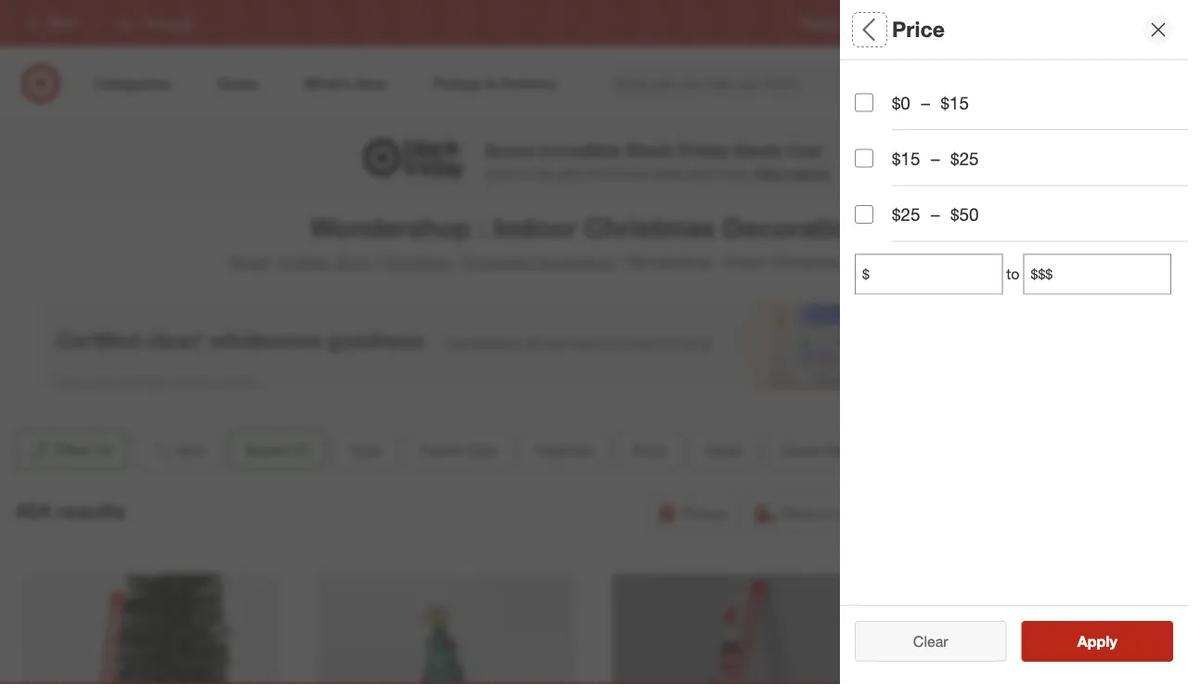 Task type: vqa. For each thing, say whether or not it's contained in the screenshot.
Ad
yes



Task type: describe. For each thing, give the bounding box(es) containing it.
454 results
[[15, 498, 125, 524]]

on
[[517, 165, 532, 181]]

week.
[[718, 165, 752, 181]]

registry link
[[801, 15, 843, 31]]

(1) for filter (1)
[[96, 441, 113, 459]]

sort
[[177, 441, 205, 459]]

$0  –  $15
[[892, 92, 969, 113]]

frame type inside all filters dialog
[[855, 209, 952, 231]]

score
[[485, 139, 534, 161]]

weekly ad
[[872, 16, 925, 30]]

(1) for brand (1)
[[292, 441, 309, 459]]

store
[[836, 504, 869, 522]]

rating
[[826, 441, 868, 459]]

stores
[[1145, 16, 1177, 30]]

sort button
[[135, 430, 221, 471]]

apply button
[[1022, 621, 1174, 662]]

clear all button
[[855, 621, 1007, 662]]

black
[[626, 139, 673, 161]]

score incredible black friday deals now save on top gifts & find new deals each week. start saving
[[485, 139, 831, 181]]

decorations down $25  –  $50 "checkbox"
[[843, 253, 923, 271]]

incredible
[[539, 139, 621, 161]]

color button
[[855, 580, 1188, 645]]

apply
[[1078, 632, 1118, 650]]

see
[[1058, 632, 1085, 650]]

decorations up advertisement region
[[535, 253, 615, 271]]

(454)
[[927, 253, 960, 271]]

$0  –  $15 checkbox
[[855, 93, 874, 112]]

christmas down 'new'
[[584, 211, 716, 244]]

brand wondershop
[[855, 138, 929, 178]]

wondershop : indoor christmas decorations target / holiday shop / christmas / christmas decorations / wondershop : indoor christmas decorations (454)
[[228, 211, 960, 271]]

features inside all filters dialog
[[855, 274, 928, 296]]

1 vertical spatial frame type button
[[404, 430, 513, 471]]

filter (1)
[[56, 441, 113, 459]]

price dialog
[[840, 0, 1188, 684]]

4 / from the left
[[618, 253, 623, 271]]

target link
[[228, 253, 269, 271]]

saving
[[791, 165, 831, 181]]

target
[[228, 253, 269, 271]]

color
[[855, 599, 901, 621]]

filters
[[887, 16, 944, 42]]

price inside button
[[632, 441, 666, 459]]

0 horizontal spatial $25
[[892, 204, 921, 225]]

1 vertical spatial frame
[[420, 441, 461, 459]]

1 horizontal spatial features button
[[855, 255, 1188, 320]]

brand (1)
[[245, 441, 309, 459]]

weekly ad link
[[872, 15, 925, 31]]

see results button
[[1022, 621, 1174, 662]]

filter (1) button
[[15, 430, 128, 471]]

$25  –  $50 checkbox
[[855, 205, 874, 224]]

1 horizontal spatial :
[[716, 253, 720, 271]]

see results
[[1058, 632, 1137, 650]]

1 vertical spatial indoor
[[724, 253, 767, 271]]

3
[[1157, 65, 1162, 77]]

1 / from the left
[[273, 253, 278, 271]]

all filters dialog
[[840, 0, 1188, 684]]

454
[[15, 498, 50, 524]]

pickup button
[[647, 493, 739, 534]]

brand for brand (1)
[[245, 441, 288, 459]]

3 / from the left
[[454, 253, 459, 271]]



Task type: locate. For each thing, give the bounding box(es) containing it.
0 horizontal spatial price
[[632, 441, 666, 459]]

all filters
[[855, 16, 944, 42]]

guest rating
[[782, 441, 868, 459]]

1 horizontal spatial wondershop
[[627, 253, 712, 271]]

$15 right $0
[[941, 92, 969, 113]]

0 horizontal spatial frame type button
[[404, 430, 513, 471]]

frame
[[855, 209, 908, 231], [420, 441, 461, 459]]

$25 right $25  –  $50 "checkbox"
[[892, 204, 921, 225]]

brand
[[855, 138, 906, 159], [245, 441, 288, 459]]

top
[[535, 165, 555, 181]]

$15 right $15  –  $25 checkbox on the right of the page
[[892, 148, 921, 169]]

shop inside shop in store button
[[781, 504, 816, 522]]

1 vertical spatial :
[[716, 253, 720, 271]]

guest rating button
[[766, 430, 884, 471]]

0 vertical spatial features button
[[855, 255, 1188, 320]]

1 horizontal spatial brand
[[855, 138, 906, 159]]

2 clear from the left
[[913, 632, 949, 650]]

large climbing santa decorative christmas figurine red - wondershop™ image
[[22, 574, 280, 684], [22, 574, 280, 684], [612, 574, 870, 684], [612, 574, 870, 684]]

0 horizontal spatial frame
[[420, 441, 461, 459]]

indoor up christmas decorations link in the top of the page
[[493, 211, 577, 244]]

christmas link
[[383, 253, 450, 271]]

type
[[855, 80, 894, 101], [913, 209, 952, 231], [349, 441, 381, 459], [466, 441, 497, 459]]

0 vertical spatial shop
[[335, 253, 370, 271]]

search
[[941, 76, 985, 94]]

1 horizontal spatial frame
[[855, 209, 908, 231]]

registry
[[801, 16, 843, 30]]

(1)
[[96, 441, 113, 459], [292, 441, 309, 459]]

1 vertical spatial features button
[[520, 430, 609, 471]]

indoor
[[493, 211, 577, 244], [724, 253, 767, 271]]

1 clear from the left
[[904, 632, 939, 650]]

clear for clear all
[[904, 632, 939, 650]]

1 vertical spatial type button
[[333, 430, 397, 471]]

shop inside wondershop : indoor christmas decorations target / holiday shop / christmas / christmas decorations / wondershop : indoor christmas decorations (454)
[[335, 253, 370, 271]]

all
[[943, 632, 958, 650]]

all
[[855, 16, 881, 42]]

frame inside all filters dialog
[[855, 209, 908, 231]]

clear inside button
[[904, 632, 939, 650]]

2 vertical spatial wondershop
[[627, 253, 712, 271]]

1 vertical spatial frame type
[[420, 441, 497, 459]]

1 vertical spatial brand
[[245, 441, 288, 459]]

$15  –  $25 checkbox
[[855, 149, 874, 168]]

0 vertical spatial frame
[[855, 209, 908, 231]]

find
[[1121, 16, 1142, 30]]

/
[[273, 253, 278, 271], [374, 253, 379, 271], [454, 253, 459, 271], [618, 253, 623, 271]]

clear all
[[904, 632, 958, 650]]

2 horizontal spatial wondershop
[[855, 162, 929, 178]]

pickup
[[682, 504, 727, 522]]

/ right target "link"
[[273, 253, 278, 271]]

0 vertical spatial $25
[[951, 148, 979, 169]]

features down (454)
[[855, 274, 928, 296]]

price
[[892, 16, 945, 42], [632, 441, 666, 459]]

shop
[[335, 253, 370, 271], [781, 504, 816, 522]]

$25  –  $50
[[892, 204, 979, 225]]

(1) inside 'filter (1)' button
[[96, 441, 113, 459]]

results right the see
[[1089, 632, 1137, 650]]

advertisement region
[[37, 299, 1151, 392]]

$25
[[951, 148, 979, 169], [892, 204, 921, 225]]

wondershop
[[855, 162, 929, 178], [310, 211, 471, 244], [627, 253, 712, 271]]

brand right 'sort'
[[245, 441, 288, 459]]

What can we help you find? suggestions appear below search field
[[603, 63, 954, 104]]

1 vertical spatial $25
[[892, 204, 921, 225]]

1 horizontal spatial indoor
[[724, 253, 767, 271]]

1 horizontal spatial shop
[[781, 504, 816, 522]]

2 (1) from the left
[[292, 441, 309, 459]]

deals inside button
[[705, 441, 743, 459]]

wondershop up christmas link
[[310, 211, 471, 244]]

decorations
[[723, 211, 879, 244], [535, 253, 615, 271], [843, 253, 923, 271]]

0 horizontal spatial features
[[536, 441, 593, 459]]

wondershop up $25  –  $50 "checkbox"
[[855, 162, 929, 178]]

0 horizontal spatial (1)
[[96, 441, 113, 459]]

0 horizontal spatial results
[[56, 498, 125, 524]]

results for see results
[[1089, 632, 1137, 650]]

deals
[[652, 165, 683, 181]]

20" battery operated animated plush dancing christmas tree sculpture - wondershop™ green image
[[317, 574, 575, 684], [317, 574, 575, 684]]

results
[[56, 498, 125, 524], [1089, 632, 1137, 650]]

clear inside button
[[913, 632, 949, 650]]

$15
[[941, 92, 969, 113], [892, 148, 921, 169]]

$50
[[951, 204, 979, 225]]

deals button
[[690, 430, 758, 471]]

: down the save
[[478, 211, 486, 244]]

0 horizontal spatial wondershop
[[310, 211, 471, 244]]

: down week.
[[716, 253, 720, 271]]

$15  –  $25
[[892, 148, 979, 169]]

type button
[[855, 60, 1188, 125], [333, 430, 397, 471]]

start
[[756, 165, 787, 181]]

deals inside score incredible black friday deals now save on top gifts & find new deals each week. start saving
[[734, 139, 782, 161]]

results right the 454
[[56, 498, 125, 524]]

deals up pickup
[[705, 441, 743, 459]]

0 horizontal spatial $15
[[892, 148, 921, 169]]

1 vertical spatial deals
[[705, 441, 743, 459]]

/ left christmas link
[[374, 253, 379, 271]]

shop in store button
[[746, 493, 881, 534]]

0 vertical spatial indoor
[[493, 211, 577, 244]]

holiday
[[281, 253, 331, 271]]

find
[[599, 165, 620, 181]]

0 horizontal spatial type button
[[333, 430, 397, 471]]

2 / from the left
[[374, 253, 379, 271]]

0 vertical spatial results
[[56, 498, 125, 524]]

1 horizontal spatial frame type
[[855, 209, 952, 231]]

features left price button
[[536, 441, 593, 459]]

save
[[485, 165, 513, 181]]

christmas down saving
[[771, 253, 839, 271]]

christmas right christmas link
[[463, 253, 530, 271]]

search button
[[941, 63, 985, 108]]

0 horizontal spatial :
[[478, 211, 486, 244]]

frame type button
[[855, 190, 1188, 255], [404, 430, 513, 471]]

$0
[[892, 92, 911, 113]]

brand inside brand wondershop
[[855, 138, 906, 159]]

features button
[[855, 255, 1188, 320], [520, 430, 609, 471]]

in
[[820, 504, 832, 522]]

0 vertical spatial frame type button
[[855, 190, 1188, 255]]

0 vertical spatial type button
[[855, 60, 1188, 125]]

1 horizontal spatial results
[[1089, 632, 1137, 650]]

now
[[787, 139, 822, 161]]

brand down $0  –  $15 checkbox
[[855, 138, 906, 159]]

0 horizontal spatial brand
[[245, 441, 288, 459]]

1 vertical spatial features
[[536, 441, 593, 459]]

weekly
[[872, 16, 908, 30]]

0 horizontal spatial frame type
[[420, 441, 497, 459]]

shop left in
[[781, 504, 816, 522]]

decorations down saving
[[723, 211, 879, 244]]

christmas decorations link
[[463, 253, 615, 271]]

0 vertical spatial :
[[478, 211, 486, 244]]

1 vertical spatial wondershop
[[310, 211, 471, 244]]

1 vertical spatial results
[[1089, 632, 1137, 650]]

None text field
[[855, 254, 1003, 295], [1024, 254, 1172, 295], [855, 254, 1003, 295], [1024, 254, 1172, 295]]

christmas
[[584, 211, 716, 244], [383, 253, 450, 271], [463, 253, 530, 271], [771, 253, 839, 271]]

each
[[687, 165, 715, 181]]

find stores link
[[1121, 15, 1177, 31]]

1 horizontal spatial frame type button
[[855, 190, 1188, 255]]

0 vertical spatial deals
[[734, 139, 782, 161]]

price button
[[617, 430, 682, 471]]

christmas right holiday shop link
[[383, 253, 450, 271]]

&
[[587, 165, 595, 181]]

results for 454 results
[[56, 498, 125, 524]]

0 horizontal spatial indoor
[[493, 211, 577, 244]]

new
[[624, 165, 648, 181]]

1 horizontal spatial $15
[[941, 92, 969, 113]]

gifts
[[558, 165, 583, 181]]

0 vertical spatial price
[[892, 16, 945, 42]]

price inside dialog
[[892, 16, 945, 42]]

clear button
[[855, 621, 1007, 662]]

1 vertical spatial $15
[[892, 148, 921, 169]]

ad
[[911, 16, 925, 30]]

results inside button
[[1089, 632, 1137, 650]]

0 vertical spatial frame type
[[855, 209, 952, 231]]

shop in store
[[781, 504, 869, 522]]

friday
[[678, 139, 729, 161]]

0 vertical spatial $15
[[941, 92, 969, 113]]

1 (1) from the left
[[96, 441, 113, 459]]

shop right holiday
[[335, 253, 370, 271]]

0 horizontal spatial features button
[[520, 430, 609, 471]]

0 vertical spatial wondershop
[[855, 162, 929, 178]]

indoor down week.
[[724, 253, 767, 271]]

$25 up $50
[[951, 148, 979, 169]]

deals
[[734, 139, 782, 161], [705, 441, 743, 459]]

1 horizontal spatial (1)
[[292, 441, 309, 459]]

guest
[[782, 441, 821, 459]]

0 horizontal spatial shop
[[335, 253, 370, 271]]

:
[[478, 211, 486, 244], [716, 253, 720, 271]]

3pc fabric gnome christmas figurine set - wondershop™ white/red image
[[908, 574, 1167, 684], [908, 574, 1167, 684]]

/ right christmas link
[[454, 253, 459, 271]]

0 vertical spatial features
[[855, 274, 928, 296]]

1 horizontal spatial type button
[[855, 60, 1188, 125]]

filter
[[56, 441, 92, 459]]

1 horizontal spatial price
[[892, 16, 945, 42]]

holiday shop link
[[281, 253, 370, 271]]

frame type button inside all filters dialog
[[855, 190, 1188, 255]]

0 vertical spatial brand
[[855, 138, 906, 159]]

1 vertical spatial shop
[[781, 504, 816, 522]]

brand for brand wondershop
[[855, 138, 906, 159]]

find stores
[[1121, 16, 1177, 30]]

to
[[1007, 265, 1020, 283]]

clear for clear
[[913, 632, 949, 650]]

3 link
[[1129, 63, 1170, 104]]

1 horizontal spatial features
[[855, 274, 928, 296]]

deals up start on the top of page
[[734, 139, 782, 161]]

1 horizontal spatial $25
[[951, 148, 979, 169]]

/ right christmas decorations link in the top of the page
[[618, 253, 623, 271]]

wondershop down deals
[[627, 253, 712, 271]]

1 vertical spatial price
[[632, 441, 666, 459]]

features
[[855, 274, 928, 296], [536, 441, 593, 459]]

wondershop inside all filters dialog
[[855, 162, 929, 178]]

clear
[[904, 632, 939, 650], [913, 632, 949, 650]]



